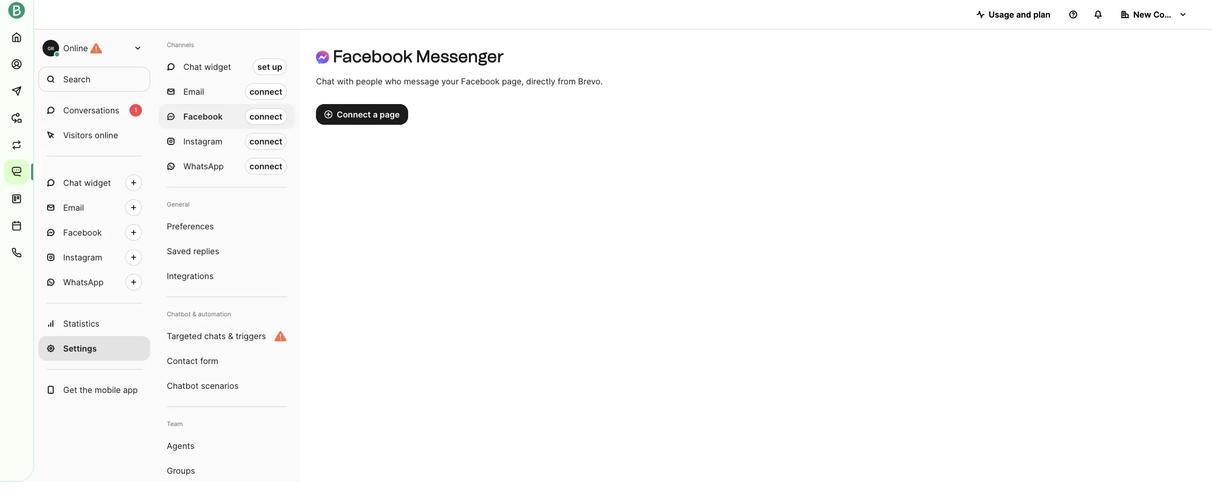 Task type: vqa. For each thing, say whether or not it's contained in the screenshot.
Conversations
yes



Task type: locate. For each thing, give the bounding box(es) containing it.
0 vertical spatial widget
[[204, 62, 231, 72]]

0 vertical spatial whatsapp
[[183, 161, 224, 171]]

online
[[95, 130, 118, 140]]

your
[[441, 76, 459, 87]]

2 horizontal spatial chat
[[316, 76, 335, 87]]

1 horizontal spatial email
[[183, 87, 204, 97]]

chat up email link
[[63, 178, 82, 188]]

1 horizontal spatial instagram
[[183, 136, 222, 147]]

statistics link
[[38, 311, 150, 336]]

widget left set at left
[[204, 62, 231, 72]]

facebook
[[333, 47, 412, 66], [461, 76, 500, 87], [183, 111, 223, 122], [63, 227, 102, 238]]

email down chat widget link
[[63, 203, 84, 213]]

1 vertical spatial whatsapp
[[63, 277, 104, 288]]

1 chatbot from the top
[[167, 310, 191, 318]]

0 horizontal spatial chat widget
[[63, 178, 111, 188]]

contact form link
[[159, 349, 295, 374]]

0 horizontal spatial &
[[192, 310, 196, 318]]

settings
[[63, 343, 97, 354]]

contact
[[167, 356, 198, 366]]

set up
[[257, 62, 282, 72]]

chat
[[183, 62, 202, 72], [316, 76, 335, 87], [63, 178, 82, 188]]

chatbot inside the chatbot scenarios link
[[167, 381, 199, 391]]

chatbot up targeted
[[167, 310, 191, 318]]

4 connect from the top
[[250, 161, 282, 171]]

1 horizontal spatial chat
[[183, 62, 202, 72]]

& right chats
[[228, 331, 233, 341]]

form
[[200, 356, 218, 366]]

1 connect from the top
[[250, 87, 282, 97]]

settings link
[[38, 336, 150, 361]]

0 horizontal spatial instagram
[[63, 252, 102, 263]]

& left automation
[[192, 310, 196, 318]]

new
[[1134, 9, 1151, 20]]

connect for email
[[250, 87, 282, 97]]

whatsapp up general
[[183, 161, 224, 171]]

chatbot
[[167, 310, 191, 318], [167, 381, 199, 391]]

1 vertical spatial chatbot
[[167, 381, 199, 391]]

company
[[1154, 9, 1192, 20]]

1 vertical spatial email
[[63, 203, 84, 213]]

with
[[337, 76, 354, 87]]

facebook messenger
[[333, 47, 504, 66]]

integrations
[[167, 271, 214, 281]]

team
[[167, 420, 183, 428]]

plan
[[1033, 9, 1051, 20]]

saved
[[167, 246, 191, 256]]

connect for facebook
[[250, 111, 282, 122]]

widget
[[204, 62, 231, 72], [84, 178, 111, 188]]

& inside targeted chats & triggers link
[[228, 331, 233, 341]]

visitors online link
[[38, 123, 150, 148]]

0 vertical spatial chat widget
[[183, 62, 231, 72]]

chat widget
[[183, 62, 231, 72], [63, 178, 111, 188]]

chat widget up email link
[[63, 178, 111, 188]]

message
[[404, 76, 439, 87]]

whatsapp
[[183, 161, 224, 171], [63, 277, 104, 288]]

triggers
[[236, 331, 266, 341]]

1 horizontal spatial &
[[228, 331, 233, 341]]

visitors online
[[63, 130, 118, 140]]

0 horizontal spatial widget
[[84, 178, 111, 188]]

0 horizontal spatial email
[[63, 203, 84, 213]]

email down channels
[[183, 87, 204, 97]]

0 vertical spatial chat
[[183, 62, 202, 72]]

online
[[63, 43, 88, 53]]

whatsapp down instagram link
[[63, 277, 104, 288]]

statistics
[[63, 319, 99, 329]]

1 vertical spatial instagram
[[63, 252, 102, 263]]

chatbot down contact
[[167, 381, 199, 391]]

1 horizontal spatial whatsapp
[[183, 161, 224, 171]]

chat widget down channels
[[183, 62, 231, 72]]

facebook link
[[38, 220, 150, 245]]

set
[[257, 62, 270, 72]]

conversations
[[63, 105, 119, 116]]

targeted
[[167, 331, 202, 341]]

1 vertical spatial chat widget
[[63, 178, 111, 188]]

2 connect from the top
[[250, 111, 282, 122]]

chatbot & automation
[[167, 310, 231, 318]]

preferences link
[[159, 214, 295, 239]]

3 connect from the top
[[250, 136, 282, 147]]

&
[[192, 310, 196, 318], [228, 331, 233, 341]]

0 vertical spatial chatbot
[[167, 310, 191, 318]]

connect for whatsapp
[[250, 161, 282, 171]]

0 horizontal spatial chat
[[63, 178, 82, 188]]

targeted chats & triggers
[[167, 331, 266, 341]]

1 vertical spatial &
[[228, 331, 233, 341]]

2 chatbot from the top
[[167, 381, 199, 391]]

chat left with on the top
[[316, 76, 335, 87]]

widget up email link
[[84, 178, 111, 188]]

chatbot scenarios
[[167, 381, 239, 391]]

1 vertical spatial chat
[[316, 76, 335, 87]]

connect
[[250, 87, 282, 97], [250, 111, 282, 122], [250, 136, 282, 147], [250, 161, 282, 171]]

groups link
[[159, 458, 295, 482]]

facebook image
[[316, 51, 329, 64]]

email
[[183, 87, 204, 97], [63, 203, 84, 213]]

instagram
[[183, 136, 222, 147], [63, 252, 102, 263]]

chat down channels
[[183, 62, 202, 72]]



Task type: describe. For each thing, give the bounding box(es) containing it.
email link
[[38, 195, 150, 220]]

contact form
[[167, 356, 218, 366]]

people
[[356, 76, 383, 87]]

preferences
[[167, 221, 214, 232]]

1 horizontal spatial widget
[[204, 62, 231, 72]]

directly
[[526, 76, 555, 87]]

mobile
[[95, 385, 121, 395]]

connect
[[337, 109, 371, 120]]

usage and plan
[[989, 9, 1051, 20]]

connect a page
[[337, 109, 400, 120]]

from
[[558, 76, 576, 87]]

automation
[[198, 310, 231, 318]]

replies
[[193, 246, 219, 256]]

connect for instagram
[[250, 136, 282, 147]]

agents
[[167, 441, 194, 451]]

chatbot for chatbot & automation
[[167, 310, 191, 318]]

page
[[380, 109, 400, 120]]

get
[[63, 385, 77, 395]]

up
[[272, 62, 282, 72]]

new company button
[[1113, 4, 1196, 25]]

get the mobile app
[[63, 385, 138, 395]]

visitors
[[63, 130, 92, 140]]

brevo.
[[578, 76, 603, 87]]

integrations link
[[159, 264, 295, 289]]

saved replies
[[167, 246, 219, 256]]

groups
[[167, 466, 195, 476]]

1 vertical spatial widget
[[84, 178, 111, 188]]

search
[[63, 74, 90, 84]]

general
[[167, 200, 190, 208]]

agents link
[[159, 434, 295, 458]]

messenger
[[416, 47, 504, 66]]

usage
[[989, 9, 1014, 20]]

chats
[[204, 331, 226, 341]]

usage and plan button
[[968, 4, 1059, 25]]

the
[[80, 385, 92, 395]]

chat with people who message your facebook page, directly from brevo.
[[316, 76, 603, 87]]

1
[[134, 106, 137, 114]]

page,
[[502, 76, 524, 87]]

saved replies link
[[159, 239, 295, 264]]

gr
[[47, 45, 54, 51]]

app
[[123, 385, 138, 395]]

search link
[[38, 67, 150, 92]]

get the mobile app link
[[38, 378, 150, 403]]

new company
[[1134, 9, 1192, 20]]

chatbot for chatbot scenarios
[[167, 381, 199, 391]]

0 vertical spatial instagram
[[183, 136, 222, 147]]

2 vertical spatial chat
[[63, 178, 82, 188]]

chatbot scenarios link
[[159, 374, 295, 398]]

1 horizontal spatial chat widget
[[183, 62, 231, 72]]

instagram link
[[38, 245, 150, 270]]

a
[[373, 109, 378, 120]]

whatsapp link
[[38, 270, 150, 295]]

and
[[1016, 9, 1031, 20]]

0 vertical spatial &
[[192, 310, 196, 318]]

0 vertical spatial email
[[183, 87, 204, 97]]

channels
[[167, 41, 194, 49]]

chat widget inside chat widget link
[[63, 178, 111, 188]]

scenarios
[[201, 381, 239, 391]]

chat widget link
[[38, 170, 150, 195]]

connect a page link
[[316, 104, 408, 125]]

who
[[385, 76, 402, 87]]

0 horizontal spatial whatsapp
[[63, 277, 104, 288]]

targeted chats & triggers link
[[159, 324, 295, 349]]



